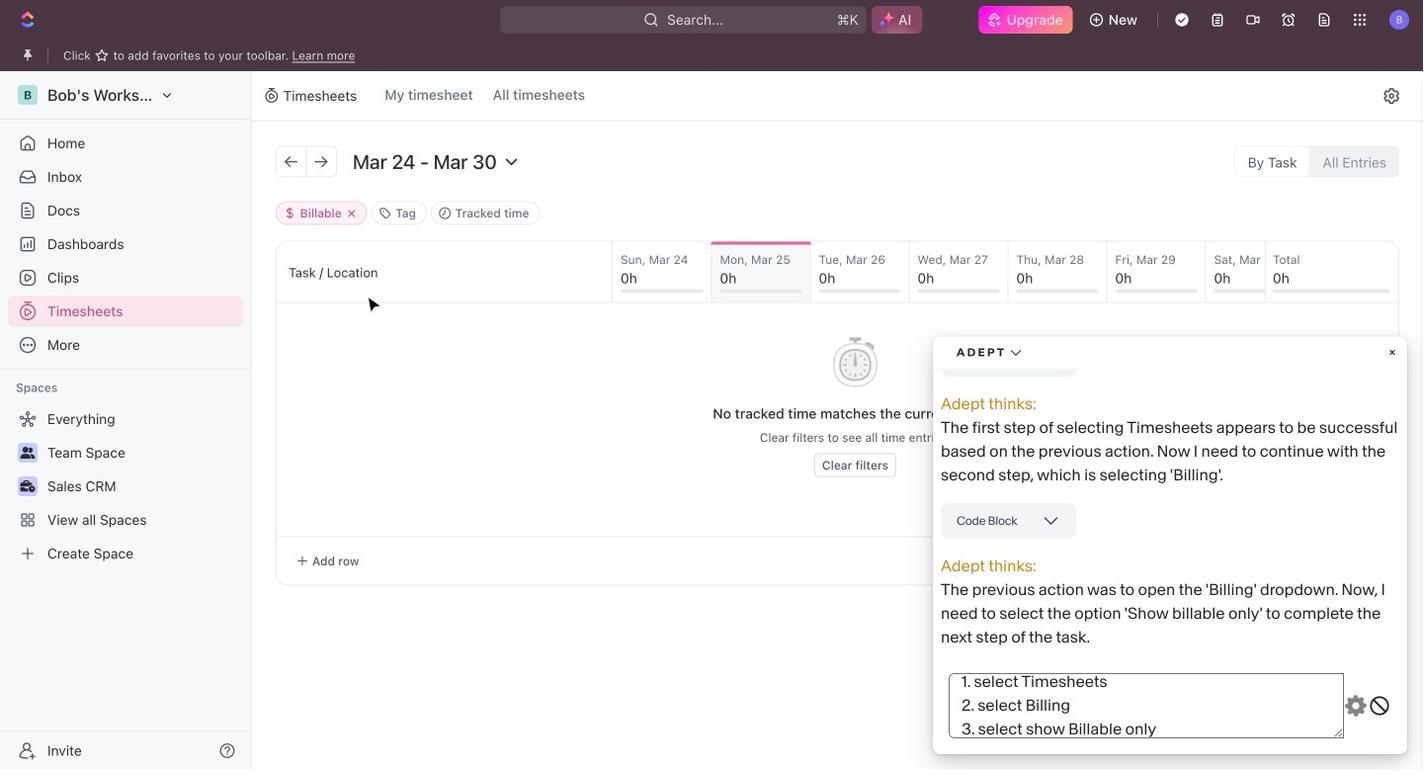 Task type: describe. For each thing, give the bounding box(es) containing it.
sidebar navigation
[[0, 71, 256, 770]]

business time image
[[20, 480, 35, 492]]

bob's workspace, , element
[[18, 85, 38, 105]]

user group image
[[20, 447, 35, 459]]

tree inside sidebar navigation
[[8, 403, 243, 569]]



Task type: locate. For each thing, give the bounding box(es) containing it.
tree
[[8, 403, 243, 569]]



Task type: vqa. For each thing, say whether or not it's contained in the screenshot.
Bob's Workspace, , element
yes



